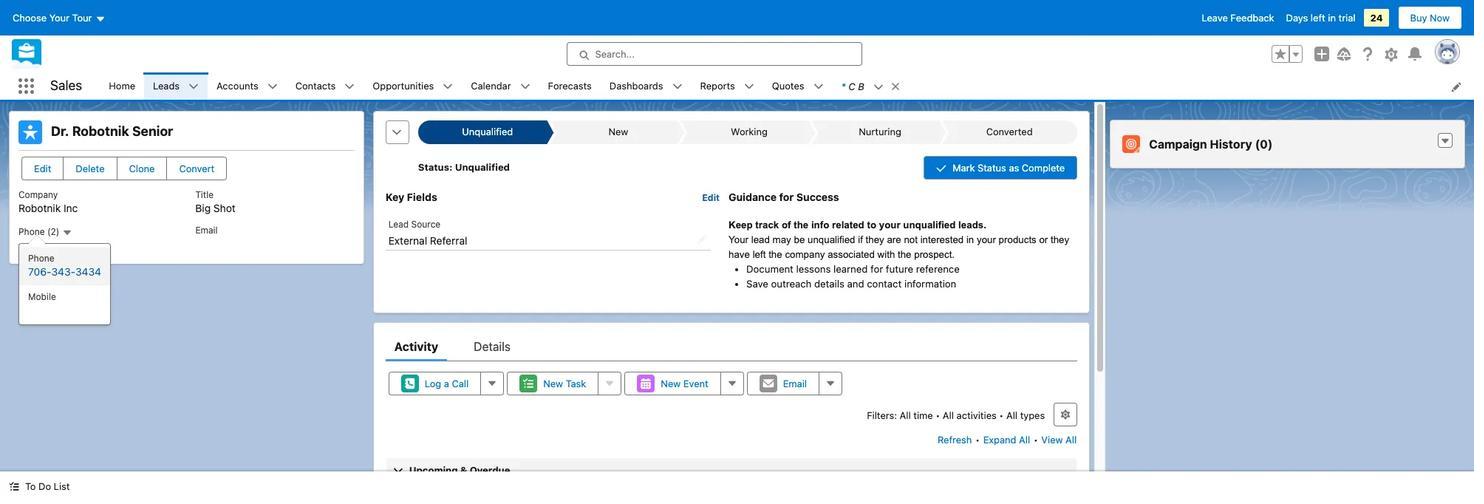 Task type: vqa. For each thing, say whether or not it's contained in the screenshot.
Dr.'s Robotnik
yes



Task type: locate. For each thing, give the bounding box(es) containing it.
0 horizontal spatial new
[[543, 377, 563, 389]]

status up fields
[[418, 161, 449, 173]]

a
[[444, 377, 449, 389]]

your down leads.
[[977, 234, 996, 245]]

keep track of the info related to your unqualified leads. your lead may be unqualified if they are not interested in your products or they have left the company associated with the prospect. document lessons learned for future reference save outreach details and contact information
[[729, 219, 1070, 290]]

0 horizontal spatial they
[[866, 234, 885, 245]]

success
[[797, 191, 839, 203]]

the up future
[[898, 249, 912, 260]]

your up the have
[[729, 234, 749, 245]]

text default image for reports
[[744, 82, 755, 92]]

event
[[684, 377, 709, 389]]

text default image inside leads 'list item'
[[189, 82, 199, 92]]

status left as
[[978, 162, 1007, 174]]

status
[[418, 161, 449, 173], [978, 162, 1007, 174]]

24
[[1371, 12, 1383, 24]]

1 vertical spatial 706-343-3434 link
[[28, 265, 101, 278]]

text default image right leads at the left top of page
[[189, 82, 199, 92]]

external
[[389, 235, 427, 247]]

contacts link
[[287, 72, 345, 100]]

nurturing link
[[818, 120, 940, 144]]

quotes link
[[763, 72, 813, 100]]

text default image
[[189, 82, 199, 92], [267, 82, 278, 92], [520, 82, 530, 92], [744, 82, 755, 92], [873, 82, 884, 92], [62, 228, 72, 238], [9, 481, 19, 492]]

new inside button
[[543, 377, 563, 389]]

2 horizontal spatial new
[[661, 377, 681, 389]]

text default image right b
[[873, 82, 884, 92]]

3434
[[66, 241, 92, 253], [75, 265, 101, 278]]

706-343-3434
[[18, 241, 92, 253]]

0 vertical spatial left
[[1311, 12, 1326, 24]]

left inside keep track of the info related to your unqualified leads. your lead may be unqualified if they are not interested in your products or they have left the company associated with the prospect. document lessons learned for future reference save outreach details and contact information
[[753, 249, 766, 260]]

your inside keep track of the info related to your unqualified leads. your lead may be unqualified if they are not interested in your products or they have left the company associated with the prospect. document lessons learned for future reference save outreach details and contact information
[[729, 234, 749, 245]]

dr.
[[51, 123, 69, 139]]

choose your tour button
[[12, 6, 106, 30]]

0 vertical spatial unqualified
[[462, 126, 513, 138]]

new inside path options list box
[[609, 126, 629, 138]]

0 vertical spatial your
[[49, 12, 70, 24]]

text default image inside opportunities list item
[[443, 82, 453, 92]]

filters:
[[867, 409, 897, 421]]

title
[[195, 189, 214, 200]]

they
[[866, 234, 885, 245], [1051, 234, 1070, 245]]

contact
[[867, 278, 902, 290]]

reports
[[700, 80, 735, 91]]

edit left guidance
[[702, 192, 720, 203]]

interested
[[921, 234, 964, 245]]

calendar link
[[462, 72, 520, 100]]

3434 up mobile link
[[75, 265, 101, 278]]

the right of
[[794, 219, 809, 230]]

your up are
[[879, 219, 901, 230]]

706- down phone (2)
[[18, 241, 42, 253]]

for up contact
[[871, 263, 884, 275]]

• left expand
[[976, 434, 980, 445]]

1 vertical spatial 706-
[[28, 265, 51, 278]]

phone (2) button
[[18, 226, 72, 238]]

sales
[[50, 78, 82, 93]]

all right the view in the bottom right of the page
[[1066, 434, 1077, 445]]

1 horizontal spatial unqualified
[[904, 219, 956, 230]]

mark
[[953, 162, 975, 174]]

1 vertical spatial phone
[[28, 253, 54, 264]]

unqualified up interested at the right
[[904, 219, 956, 230]]

0 vertical spatial edit
[[34, 163, 51, 174]]

new task button
[[507, 372, 599, 395]]

new left event
[[661, 377, 681, 389]]

0 vertical spatial 343-
[[42, 241, 66, 253]]

filters: all time • all activities • all types
[[867, 409, 1045, 421]]

b
[[858, 80, 865, 92]]

text default image right reports
[[744, 82, 755, 92]]

1 horizontal spatial for
[[871, 263, 884, 275]]

3434 down phone (2) popup button
[[66, 241, 92, 253]]

343-
[[42, 241, 66, 253], [51, 265, 75, 278]]

mobile
[[28, 291, 56, 302]]

with
[[878, 249, 895, 260]]

all right expand
[[1019, 434, 1031, 445]]

1 horizontal spatial your
[[977, 234, 996, 245]]

guidance
[[729, 191, 777, 203]]

new inside button
[[661, 377, 681, 389]]

leads list item
[[144, 72, 208, 100]]

unqualified down 'info'
[[808, 234, 856, 245]]

in left trial
[[1329, 12, 1336, 24]]

edit link
[[702, 191, 720, 203]]

text default image
[[890, 81, 901, 91], [345, 82, 355, 92], [443, 82, 453, 92], [672, 82, 683, 92], [813, 82, 824, 92], [1441, 136, 1451, 146]]

1 vertical spatial unqualified
[[455, 161, 510, 173]]

phone left the (2)
[[18, 226, 45, 237]]

for inside keep track of the info related to your unqualified leads. your lead may be unqualified if they are not interested in your products or they have left the company associated with the prospect. document lessons learned for future reference save outreach details and contact information
[[871, 263, 884, 275]]

list item
[[833, 72, 907, 100]]

delete
[[76, 163, 105, 174]]

1 horizontal spatial your
[[729, 234, 749, 245]]

new down 'dashboards' link
[[609, 126, 629, 138]]

to do list
[[25, 480, 70, 492]]

robotnik down the company
[[18, 202, 61, 214]]

robotnik
[[72, 123, 129, 139], [18, 202, 61, 214]]

706-
[[18, 241, 42, 253], [28, 265, 51, 278]]

have
[[729, 249, 750, 260]]

your left tour
[[49, 12, 70, 24]]

text default image right accounts
[[267, 82, 278, 92]]

dashboards link
[[601, 72, 672, 100]]

0 horizontal spatial for
[[779, 191, 794, 203]]

tab list
[[386, 332, 1078, 361]]

unqualified
[[462, 126, 513, 138], [455, 161, 510, 173]]

text default image inside contacts list item
[[345, 82, 355, 92]]

1 vertical spatial robotnik
[[18, 202, 61, 214]]

1 horizontal spatial status
[[978, 162, 1007, 174]]

1 vertical spatial 343-
[[51, 265, 75, 278]]

new for new task
[[543, 377, 563, 389]]

706-343-3434 link inside show more phone numbers tree
[[28, 265, 101, 278]]

phone inside popup button
[[18, 226, 45, 237]]

0 horizontal spatial edit
[[34, 163, 51, 174]]

text default image for leads
[[189, 82, 199, 92]]

they right 'or' at top right
[[1051, 234, 1070, 245]]

robotnik inside company robotnik inc
[[18, 202, 61, 214]]

the up document
[[769, 249, 783, 260]]

your inside choose your tour dropdown button
[[49, 12, 70, 24]]

1 vertical spatial 3434
[[75, 265, 101, 278]]

accounts link
[[208, 72, 267, 100]]

text default image inside phone (2) popup button
[[62, 228, 72, 238]]

new link
[[556, 120, 678, 144]]

they right if on the right of page
[[866, 234, 885, 245]]

•
[[936, 409, 940, 421], [1000, 409, 1004, 421], [976, 434, 980, 445], [1034, 434, 1038, 445]]

unqualified up status : unqualified at the top left
[[462, 126, 513, 138]]

text default image right calendar
[[520, 82, 530, 92]]

edit up the company
[[34, 163, 51, 174]]

lead image
[[18, 120, 42, 144]]

1 vertical spatial edit
[[702, 192, 720, 203]]

0 horizontal spatial left
[[753, 249, 766, 260]]

2 horizontal spatial the
[[898, 249, 912, 260]]

0 horizontal spatial your
[[879, 219, 901, 230]]

leave feedback link
[[1202, 12, 1275, 24]]

1 vertical spatial your
[[729, 234, 749, 245]]

1 vertical spatial your
[[977, 234, 996, 245]]

706-343-3434 link down the 706-343-3434
[[28, 265, 101, 278]]

706- up mobile at left
[[28, 265, 51, 278]]

mark status as complete button
[[924, 156, 1078, 180]]

(0)
[[1256, 137, 1273, 151]]

upcoming & overdue
[[409, 464, 510, 476]]

unqualified
[[904, 219, 956, 230], [808, 234, 856, 245]]

0 horizontal spatial in
[[967, 234, 974, 245]]

1 horizontal spatial they
[[1051, 234, 1070, 245]]

0 vertical spatial robotnik
[[72, 123, 129, 139]]

706-343-3434 link
[[18, 241, 92, 253], [28, 265, 101, 278]]

• left the view in the bottom right of the page
[[1034, 434, 1038, 445]]

working link
[[687, 120, 809, 144]]

706- inside the phone 706-343-3434
[[28, 265, 51, 278]]

unqualified right :
[[455, 161, 510, 173]]

text default image inside quotes list item
[[813, 82, 824, 92]]

0 vertical spatial your
[[879, 219, 901, 230]]

0 horizontal spatial robotnik
[[18, 202, 61, 214]]

in down leads.
[[967, 234, 974, 245]]

phone for (2)
[[18, 226, 45, 237]]

text default image inside reports list item
[[744, 82, 755, 92]]

leads
[[153, 80, 180, 91]]

0 vertical spatial for
[[779, 191, 794, 203]]

forecasts link
[[539, 72, 601, 100]]

your
[[49, 12, 70, 24], [729, 234, 749, 245]]

1 horizontal spatial in
[[1329, 12, 1336, 24]]

status inside button
[[978, 162, 1007, 174]]

343- down the 706-343-3434
[[51, 265, 75, 278]]

dashboards list item
[[601, 72, 692, 100]]

text default image inside accounts list item
[[267, 82, 278, 92]]

robotnik up delete in the left of the page
[[72, 123, 129, 139]]

0 horizontal spatial status
[[418, 161, 449, 173]]

text default image for calendar
[[520, 82, 530, 92]]

future
[[886, 263, 914, 275]]

0 vertical spatial email
[[195, 225, 218, 236]]

1 horizontal spatial new
[[609, 126, 629, 138]]

email button
[[747, 372, 820, 395]]

1 vertical spatial left
[[753, 249, 766, 260]]

left
[[1311, 12, 1326, 24], [753, 249, 766, 260]]

text default image left to
[[9, 481, 19, 492]]

text default image for accounts
[[267, 82, 278, 92]]

phone inside the phone 706-343-3434
[[28, 253, 54, 264]]

0 horizontal spatial unqualified
[[808, 234, 856, 245]]

text default image right the (2)
[[62, 228, 72, 238]]

list
[[100, 72, 1475, 100]]

phone down phone (2) popup button
[[28, 253, 54, 264]]

lead
[[389, 219, 409, 230]]

1 horizontal spatial left
[[1311, 12, 1326, 24]]

1 vertical spatial in
[[967, 234, 974, 245]]

1 vertical spatial for
[[871, 263, 884, 275]]

as
[[1009, 162, 1020, 174]]

0 vertical spatial phone
[[18, 226, 45, 237]]

343- inside the phone 706-343-3434
[[51, 265, 75, 278]]

706-343-3434 link down the (2)
[[18, 241, 92, 253]]

for up of
[[779, 191, 794, 203]]

left right days
[[1311, 12, 1326, 24]]

text default image inside calendar list item
[[520, 82, 530, 92]]

activities
[[957, 409, 997, 421]]

new left task
[[543, 377, 563, 389]]

1 horizontal spatial robotnik
[[72, 123, 129, 139]]

dashboards
[[610, 80, 663, 91]]

document
[[747, 263, 794, 275]]

phone for 706-
[[28, 253, 54, 264]]

leads.
[[959, 219, 987, 230]]

call
[[452, 377, 469, 389]]

1 vertical spatial email
[[783, 377, 807, 389]]

overdue
[[470, 464, 510, 476]]

(2)
[[47, 226, 59, 237]]

0 horizontal spatial the
[[769, 249, 783, 260]]

new task
[[543, 377, 586, 389]]

show more phone numbers tree
[[19, 247, 110, 321]]

associated
[[828, 249, 875, 260]]

1 horizontal spatial email
[[783, 377, 807, 389]]

group
[[1272, 45, 1303, 63]]

search... button
[[567, 42, 862, 66]]

log a call button
[[389, 372, 481, 395]]

343- down the (2)
[[42, 241, 66, 253]]

contacts list item
[[287, 72, 364, 100]]

left down lead at the top
[[753, 249, 766, 260]]

email inside 'email' button
[[783, 377, 807, 389]]

to do list button
[[0, 472, 79, 501]]

the
[[794, 219, 809, 230], [769, 249, 783, 260], [898, 249, 912, 260]]

0 horizontal spatial your
[[49, 12, 70, 24]]

text default image inside dashboards list item
[[672, 82, 683, 92]]



Task type: describe. For each thing, give the bounding box(es) containing it.
unqualified inside path options list box
[[462, 126, 513, 138]]

learned
[[834, 263, 868, 275]]

products
[[999, 234, 1037, 245]]

calendar list item
[[462, 72, 539, 100]]

reports link
[[692, 72, 744, 100]]

refresh
[[938, 434, 972, 445]]

home
[[109, 80, 135, 91]]

all left time
[[900, 409, 911, 421]]

to
[[25, 480, 36, 492]]

0 vertical spatial 706-343-3434 link
[[18, 241, 92, 253]]

list
[[54, 480, 70, 492]]

*
[[842, 80, 846, 92]]

all right time
[[943, 409, 954, 421]]

0 vertical spatial in
[[1329, 12, 1336, 24]]

feedback
[[1231, 12, 1275, 24]]

opportunities list item
[[364, 72, 462, 100]]

choose your tour
[[13, 12, 92, 24]]

tour
[[72, 12, 92, 24]]

company
[[785, 249, 825, 260]]

are
[[887, 234, 902, 245]]

quotes list item
[[763, 72, 833, 100]]

path options list box
[[418, 120, 1078, 144]]

upcoming
[[409, 464, 458, 476]]

tab list containing activity
[[386, 332, 1078, 361]]

• right time
[[936, 409, 940, 421]]

mark status as complete
[[953, 162, 1065, 174]]

company
[[18, 189, 58, 200]]

1 they from the left
[[866, 234, 885, 245]]

choose
[[13, 12, 47, 24]]

text default image for *
[[873, 82, 884, 92]]

and
[[848, 278, 865, 290]]

leads link
[[144, 72, 189, 100]]

or
[[1040, 234, 1048, 245]]

buy
[[1411, 12, 1428, 24]]

buy now button
[[1398, 6, 1463, 30]]

lead source
[[389, 219, 441, 230]]

text default image for quotes
[[813, 82, 824, 92]]

info
[[812, 219, 830, 230]]

log a call
[[425, 377, 469, 389]]

working
[[731, 126, 768, 138]]

nurturing
[[859, 126, 902, 138]]

reports list item
[[692, 72, 763, 100]]

0 horizontal spatial email
[[195, 225, 218, 236]]

converted
[[987, 126, 1033, 138]]

search...
[[595, 48, 635, 60]]

lessons
[[796, 263, 831, 275]]

types
[[1021, 409, 1045, 421]]

guidance for success
[[729, 191, 839, 203]]

robotnik for company
[[18, 202, 61, 214]]

1 horizontal spatial edit
[[702, 192, 720, 203]]

expand all button
[[983, 428, 1031, 451]]

all left types
[[1007, 409, 1018, 421]]

status : unqualified
[[418, 161, 510, 173]]

1 horizontal spatial the
[[794, 219, 809, 230]]

contacts
[[295, 80, 336, 91]]

be
[[794, 234, 805, 245]]

campaign
[[1150, 137, 1208, 151]]

&
[[460, 464, 467, 476]]

outreach
[[771, 278, 812, 290]]

view all link
[[1041, 428, 1078, 451]]

clone button
[[116, 157, 167, 180]]

not
[[904, 234, 918, 245]]

time
[[914, 409, 933, 421]]

to
[[867, 219, 877, 230]]

text default image for contacts
[[345, 82, 355, 92]]

save
[[747, 278, 769, 290]]

robotnik for dr.
[[72, 123, 129, 139]]

0 vertical spatial 706-
[[18, 241, 42, 253]]

text default image for opportunities
[[443, 82, 453, 92]]

3434 inside the phone 706-343-3434
[[75, 265, 101, 278]]

trial
[[1339, 12, 1356, 24]]

new for new event
[[661, 377, 681, 389]]

activity link
[[395, 332, 439, 361]]

leave
[[1202, 12, 1228, 24]]

in inside keep track of the info related to your unqualified leads. your lead may be unqualified if they are not interested in your products or they have left the company associated with the prospect. document lessons learned for future reference save outreach details and contact information
[[967, 234, 974, 245]]

days left in trial
[[1287, 12, 1356, 24]]

list containing home
[[100, 72, 1475, 100]]

1 vertical spatial unqualified
[[808, 234, 856, 245]]

lead
[[752, 234, 770, 245]]

0 vertical spatial 3434
[[66, 241, 92, 253]]

information
[[905, 278, 957, 290]]

buy now
[[1411, 12, 1450, 24]]

details
[[474, 340, 511, 353]]

opportunities link
[[364, 72, 443, 100]]

0 vertical spatial unqualified
[[904, 219, 956, 230]]

mobile link
[[19, 285, 110, 321]]

big
[[195, 202, 211, 214]]

activity
[[395, 340, 439, 353]]

history
[[1210, 137, 1253, 151]]

convert button
[[167, 157, 227, 180]]

reference
[[916, 263, 960, 275]]

log
[[425, 377, 441, 389]]

text default image inside list item
[[890, 81, 901, 91]]

track
[[756, 219, 779, 230]]

2 they from the left
[[1051, 234, 1070, 245]]

new for new
[[609, 126, 629, 138]]

view
[[1042, 434, 1063, 445]]

list item containing *
[[833, 72, 907, 100]]

edit inside edit button
[[34, 163, 51, 174]]

phone 706-343-3434
[[28, 253, 101, 278]]

senior
[[132, 123, 173, 139]]

may
[[773, 234, 791, 245]]

text default image for dashboards
[[672, 82, 683, 92]]

accounts list item
[[208, 72, 287, 100]]

key
[[386, 191, 405, 203]]

upcoming & overdue button
[[386, 458, 1077, 482]]

referral
[[430, 235, 468, 247]]

external referral
[[389, 235, 468, 247]]

text default image inside to do list button
[[9, 481, 19, 492]]

• up expand
[[1000, 409, 1004, 421]]

shot
[[214, 202, 236, 214]]

:
[[449, 161, 453, 173]]

converted link
[[949, 120, 1070, 144]]

home link
[[100, 72, 144, 100]]



